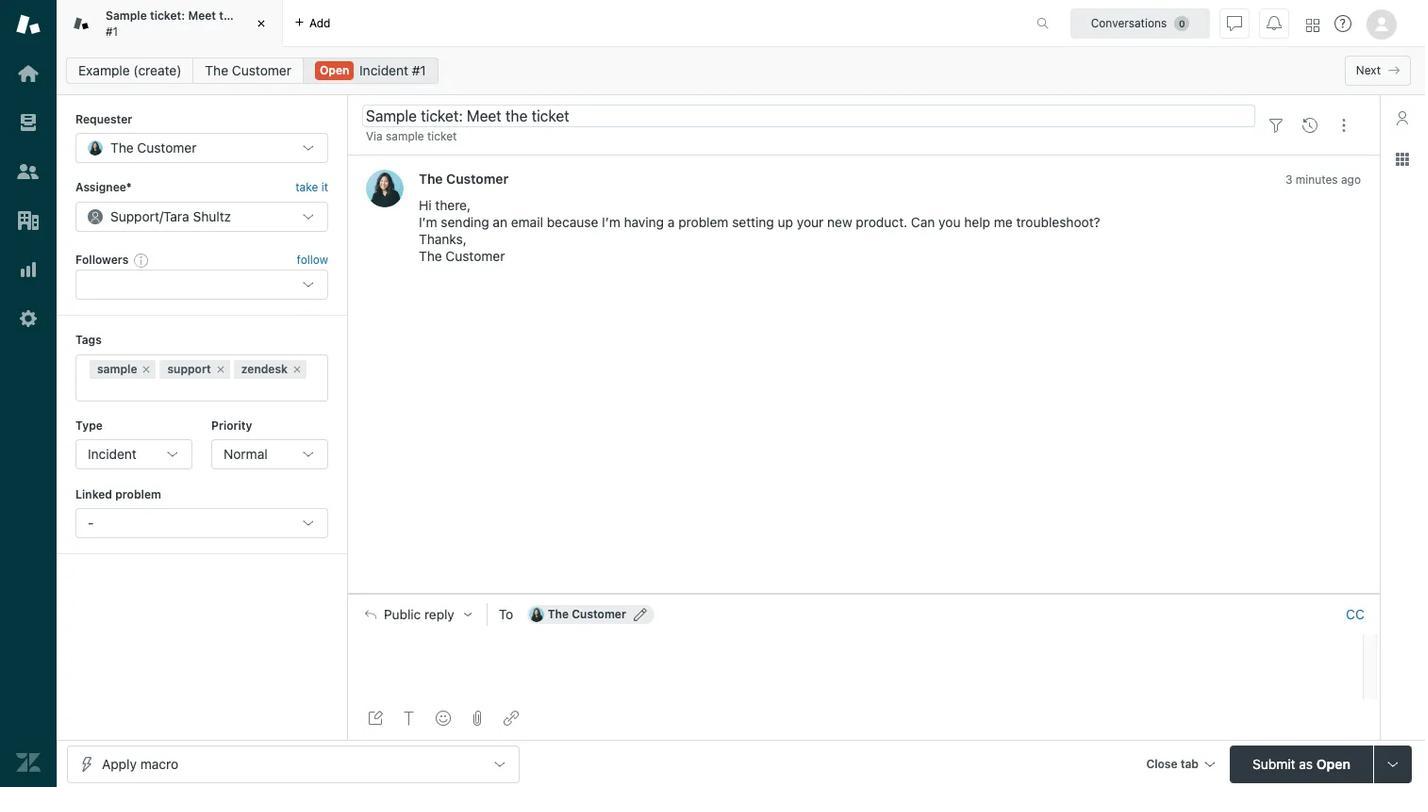 Task type: describe. For each thing, give the bounding box(es) containing it.
to
[[499, 606, 513, 623]]

cc
[[1346, 606, 1365, 623]]

me
[[994, 215, 1013, 231]]

linked problem element
[[75, 509, 328, 539]]

Subject field
[[362, 105, 1256, 127]]

1 vertical spatial open
[[1317, 756, 1351, 772]]

(create)
[[133, 62, 182, 78]]

views image
[[16, 110, 41, 135]]

customers image
[[16, 159, 41, 184]]

as
[[1299, 756, 1313, 772]]

up
[[778, 215, 793, 231]]

zendesk support image
[[16, 12, 41, 37]]

thanks,
[[419, 232, 467, 248]]

insert emojis image
[[436, 711, 451, 726]]

customer left 'edit user' image
[[572, 607, 626, 622]]

the inside secondary element
[[205, 62, 228, 78]]

support
[[110, 208, 159, 224]]

close
[[1147, 757, 1178, 771]]

tara
[[163, 208, 189, 224]]

new
[[827, 215, 853, 231]]

apps image
[[1395, 152, 1410, 167]]

add
[[309, 16, 331, 30]]

public
[[384, 607, 421, 623]]

product.
[[856, 215, 908, 231]]

avatar image
[[366, 170, 404, 208]]

it
[[321, 181, 328, 195]]

cc button
[[1346, 606, 1365, 623]]

tags
[[75, 333, 102, 347]]

tab containing sample ticket: meet the ticket
[[57, 0, 283, 47]]

macro
[[140, 756, 178, 772]]

close tab button
[[1138, 746, 1223, 786]]

the
[[219, 9, 237, 23]]

there,
[[435, 198, 471, 214]]

take it
[[296, 181, 328, 195]]

email
[[511, 215, 543, 231]]

draft mode image
[[368, 711, 383, 726]]

close tab
[[1147, 757, 1199, 771]]

get help image
[[1335, 15, 1352, 32]]

a
[[668, 215, 675, 231]]

next button
[[1345, 56, 1411, 86]]

add button
[[283, 0, 342, 46]]

sending
[[441, 215, 489, 231]]

reporting image
[[16, 258, 41, 282]]

remove image for sample
[[141, 364, 152, 375]]

customer up "there,"
[[446, 171, 509, 187]]

events image
[[1303, 118, 1318, 133]]

add attachment image
[[470, 711, 485, 726]]

conversations
[[1091, 16, 1167, 30]]

type
[[75, 418, 103, 433]]

requester element
[[75, 133, 328, 164]]

the up hi
[[419, 171, 443, 187]]

normal
[[224, 446, 268, 462]]

0 horizontal spatial problem
[[115, 488, 161, 502]]

close image
[[252, 14, 271, 33]]

ticket actions image
[[1337, 118, 1352, 133]]

format text image
[[402, 711, 417, 726]]

zendesk
[[241, 362, 288, 376]]

example
[[78, 62, 130, 78]]

remove image
[[292, 364, 303, 375]]

linked problem
[[75, 488, 161, 502]]

secondary element
[[57, 52, 1426, 90]]

incident button
[[75, 440, 192, 470]]

incident #1
[[360, 62, 426, 78]]

support
[[167, 362, 211, 376]]

open inside secondary element
[[320, 63, 349, 77]]

info on adding followers image
[[134, 253, 149, 268]]

ago
[[1342, 173, 1361, 187]]

public reply
[[384, 607, 455, 623]]

public reply button
[[348, 595, 487, 635]]

the customer right the customer@example.com icon on the bottom left of page
[[548, 607, 626, 622]]

zendesk image
[[16, 751, 41, 776]]

-
[[88, 515, 94, 531]]

you
[[939, 215, 961, 231]]

because
[[547, 215, 598, 231]]

take
[[296, 181, 318, 195]]

shultz
[[193, 208, 231, 224]]

customer inside secondary element
[[232, 62, 291, 78]]



Task type: locate. For each thing, give the bounding box(es) containing it.
remove image
[[141, 364, 152, 375], [215, 364, 226, 375]]

sample
[[106, 9, 147, 23]]

ticket:
[[150, 9, 185, 23]]

remove image for support
[[215, 364, 226, 375]]

hi there, i'm sending an email because i'm having a problem setting up your new product. can you help me troubleshoot? thanks, the customer
[[419, 198, 1101, 265]]

0 vertical spatial #1
[[106, 24, 118, 38]]

incident up via
[[360, 62, 408, 78]]

0 horizontal spatial ticket
[[240, 9, 272, 23]]

customer
[[232, 62, 291, 78], [137, 140, 197, 156], [446, 171, 509, 187], [446, 249, 505, 265], [572, 607, 626, 622]]

Public reply composer text field
[[357, 635, 1358, 674]]

assignee*
[[75, 181, 132, 195]]

the customer up "there,"
[[419, 171, 509, 187]]

the down thanks,
[[419, 249, 442, 265]]

customer down 'close' icon
[[232, 62, 291, 78]]

the inside 'requester' element
[[110, 140, 134, 156]]

1 i'm from the left
[[419, 215, 437, 231]]

i'm down hi
[[419, 215, 437, 231]]

1 vertical spatial the customer link
[[419, 171, 509, 187]]

add link (cmd k) image
[[504, 711, 519, 726]]

incident for incident #1
[[360, 62, 408, 78]]

0 vertical spatial problem
[[679, 215, 729, 231]]

problem
[[679, 215, 729, 231], [115, 488, 161, 502]]

problem down incident 'popup button'
[[115, 488, 161, 502]]

0 vertical spatial open
[[320, 63, 349, 77]]

the inside hi there, i'm sending an email because i'm having a problem setting up your new product. can you help me troubleshoot? thanks, the customer
[[419, 249, 442, 265]]

1 horizontal spatial problem
[[679, 215, 729, 231]]

1 vertical spatial #1
[[412, 62, 426, 78]]

the customer link up "there,"
[[419, 171, 509, 187]]

the
[[205, 62, 228, 78], [110, 140, 134, 156], [419, 171, 443, 187], [419, 249, 442, 265], [548, 607, 569, 622]]

linked
[[75, 488, 112, 502]]

#1 inside sample ticket: meet the ticket #1
[[106, 24, 118, 38]]

the customer
[[205, 62, 291, 78], [110, 140, 197, 156], [419, 171, 509, 187], [548, 607, 626, 622]]

the customer inside secondary element
[[205, 62, 291, 78]]

i'm left having
[[602, 215, 621, 231]]

follow
[[297, 253, 328, 267]]

apply
[[102, 756, 137, 772]]

follow button
[[297, 252, 328, 269]]

incident
[[360, 62, 408, 78], [88, 446, 137, 462]]

the customer inside 'requester' element
[[110, 140, 197, 156]]

ticket
[[240, 9, 272, 23], [427, 129, 457, 143]]

customer down sending in the top of the page
[[446, 249, 505, 265]]

1 horizontal spatial i'm
[[602, 215, 621, 231]]

3
[[1286, 173, 1293, 187]]

submit as open
[[1253, 756, 1351, 772]]

your
[[797, 215, 824, 231]]

requester
[[75, 112, 132, 126]]

the down requester on the left top of the page
[[110, 140, 134, 156]]

2 remove image from the left
[[215, 364, 226, 375]]

0 vertical spatial incident
[[360, 62, 408, 78]]

1 horizontal spatial #1
[[412, 62, 426, 78]]

remove image right support
[[215, 364, 226, 375]]

get started image
[[16, 61, 41, 86]]

can
[[911, 215, 935, 231]]

sample right via
[[386, 129, 424, 143]]

next
[[1356, 63, 1381, 77]]

customer@example.com image
[[529, 607, 544, 623]]

submit
[[1253, 756, 1296, 772]]

apply macro
[[102, 756, 178, 772]]

conversations button
[[1071, 8, 1210, 38]]

the customer link inside secondary element
[[193, 58, 304, 84]]

hi
[[419, 198, 432, 214]]

tab
[[57, 0, 283, 47]]

customer inside 'requester' element
[[137, 140, 197, 156]]

incident down type
[[88, 446, 137, 462]]

0 horizontal spatial the customer link
[[193, 58, 304, 84]]

the customer down requester on the left top of the page
[[110, 140, 197, 156]]

sample down tags
[[97, 362, 137, 376]]

an
[[493, 215, 508, 231]]

sample ticket: meet the ticket #1
[[106, 9, 272, 38]]

customer up the support / tara shultz
[[137, 140, 197, 156]]

/
[[159, 208, 163, 224]]

problem inside hi there, i'm sending an email because i'm having a problem setting up your new product. can you help me troubleshoot? thanks, the customer
[[679, 215, 729, 231]]

setting
[[732, 215, 774, 231]]

meet
[[188, 9, 216, 23]]

1 horizontal spatial open
[[1317, 756, 1351, 772]]

having
[[624, 215, 664, 231]]

ticket right the
[[240, 9, 272, 23]]

admin image
[[16, 307, 41, 331]]

the customer link down 'close' icon
[[193, 58, 304, 84]]

organizations image
[[16, 208, 41, 233]]

followers
[[75, 253, 129, 267]]

normal button
[[211, 440, 328, 470]]

1 horizontal spatial incident
[[360, 62, 408, 78]]

0 vertical spatial the customer link
[[193, 58, 304, 84]]

zendesk products image
[[1307, 18, 1320, 32]]

1 horizontal spatial the customer link
[[419, 171, 509, 187]]

incident for incident
[[88, 446, 137, 462]]

#1 inside secondary element
[[412, 62, 426, 78]]

ticket inside sample ticket: meet the ticket #1
[[240, 9, 272, 23]]

minutes
[[1296, 173, 1338, 187]]

1 vertical spatial ticket
[[427, 129, 457, 143]]

1 horizontal spatial sample
[[386, 129, 424, 143]]

0 horizontal spatial #1
[[106, 24, 118, 38]]

the right the customer@example.com icon on the bottom left of page
[[548, 607, 569, 622]]

2 i'm from the left
[[602, 215, 621, 231]]

troubleshoot?
[[1017, 215, 1101, 231]]

support / tara shultz
[[110, 208, 231, 224]]

0 horizontal spatial open
[[320, 63, 349, 77]]

#1 down sample
[[106, 24, 118, 38]]

the down sample ticket: meet the ticket #1
[[205, 62, 228, 78]]

problem right a
[[679, 215, 729, 231]]

1 horizontal spatial remove image
[[215, 364, 226, 375]]

the customer link
[[193, 58, 304, 84], [419, 171, 509, 187]]

3 minutes ago text field
[[1286, 173, 1361, 187]]

priority
[[211, 418, 252, 433]]

displays possible ticket submission types image
[[1386, 757, 1401, 772]]

1 vertical spatial incident
[[88, 446, 137, 462]]

assignee* element
[[75, 202, 328, 232]]

#1 up via sample ticket
[[412, 62, 426, 78]]

1 vertical spatial problem
[[115, 488, 161, 502]]

notifications image
[[1267, 16, 1282, 31]]

example (create) button
[[66, 58, 194, 84]]

0 horizontal spatial remove image
[[141, 364, 152, 375]]

sample
[[386, 129, 424, 143], [97, 362, 137, 376]]

1 vertical spatial sample
[[97, 362, 137, 376]]

via sample ticket
[[366, 129, 457, 143]]

incident inside secondary element
[[360, 62, 408, 78]]

tab
[[1181, 757, 1199, 771]]

open down add
[[320, 63, 349, 77]]

customer inside hi there, i'm sending an email because i'm having a problem setting up your new product. can you help me troubleshoot? thanks, the customer
[[446, 249, 505, 265]]

0 horizontal spatial i'm
[[419, 215, 437, 231]]

main element
[[0, 0, 57, 788]]

0 horizontal spatial incident
[[88, 446, 137, 462]]

0 vertical spatial sample
[[386, 129, 424, 143]]

0 horizontal spatial sample
[[97, 362, 137, 376]]

example (create)
[[78, 62, 182, 78]]

via
[[366, 129, 383, 143]]

button displays agent's chat status as invisible. image
[[1227, 16, 1243, 31]]

help
[[964, 215, 991, 231]]

1 horizontal spatial ticket
[[427, 129, 457, 143]]

followers element
[[75, 270, 328, 300]]

take it button
[[296, 179, 328, 198]]

1 remove image from the left
[[141, 364, 152, 375]]

filter image
[[1269, 118, 1284, 133]]

tabs tab list
[[57, 0, 1017, 47]]

open
[[320, 63, 349, 77], [1317, 756, 1351, 772]]

i'm
[[419, 215, 437, 231], [602, 215, 621, 231]]

customer context image
[[1395, 110, 1410, 125]]

the customer down 'close' icon
[[205, 62, 291, 78]]

#1
[[106, 24, 118, 38], [412, 62, 426, 78]]

ticket right via
[[427, 129, 457, 143]]

3 minutes ago
[[1286, 173, 1361, 187]]

0 vertical spatial ticket
[[240, 9, 272, 23]]

open right as
[[1317, 756, 1351, 772]]

hide composer image
[[856, 587, 871, 602]]

incident inside 'popup button'
[[88, 446, 137, 462]]

reply
[[425, 607, 455, 623]]

edit user image
[[634, 608, 647, 622]]

remove image left support
[[141, 364, 152, 375]]



Task type: vqa. For each thing, say whether or not it's contained in the screenshot.
Assignee*
yes



